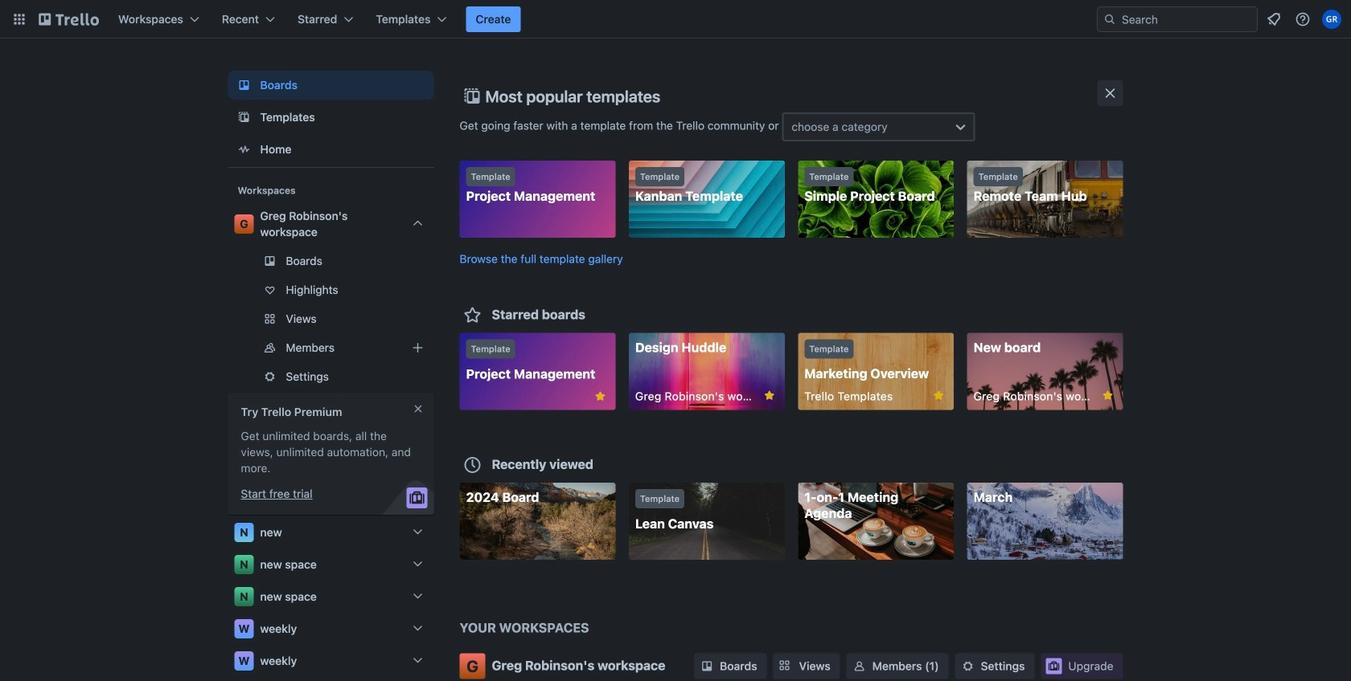 Task type: describe. For each thing, give the bounding box(es) containing it.
open information menu image
[[1295, 11, 1311, 27]]

0 notifications image
[[1264, 10, 1284, 29]]

add image
[[408, 339, 427, 358]]

search image
[[1103, 13, 1116, 26]]

sm image
[[699, 659, 715, 675]]

primary element
[[0, 0, 1351, 39]]



Task type: locate. For each thing, give the bounding box(es) containing it.
click to unstar this board. it will be removed from your starred list. image
[[762, 389, 777, 403], [931, 389, 946, 403]]

board image
[[234, 76, 254, 95]]

home image
[[234, 140, 254, 159]]

1 sm image from the left
[[851, 659, 868, 675]]

greg robinson (gregrobinson96) image
[[1322, 10, 1341, 29]]

template board image
[[234, 108, 254, 127]]

1 horizontal spatial click to unstar this board. it will be removed from your starred list. image
[[931, 389, 946, 403]]

2 click to unstar this board. it will be removed from your starred list. image from the left
[[931, 389, 946, 403]]

1 horizontal spatial sm image
[[960, 659, 976, 675]]

0 horizontal spatial click to unstar this board. it will be removed from your starred list. image
[[762, 389, 777, 403]]

Search field
[[1116, 8, 1257, 31]]

1 click to unstar this board. it will be removed from your starred list. image from the left
[[762, 389, 777, 403]]

1 horizontal spatial click to unstar this board. it will be removed from your starred list. image
[[1101, 389, 1115, 403]]

0 horizontal spatial sm image
[[851, 659, 868, 675]]

click to unstar this board. it will be removed from your starred list. image
[[1101, 389, 1115, 403], [593, 390, 607, 404]]

sm image
[[851, 659, 868, 675], [960, 659, 976, 675]]

0 horizontal spatial click to unstar this board. it will be removed from your starred list. image
[[593, 390, 607, 404]]

2 sm image from the left
[[960, 659, 976, 675]]

back to home image
[[39, 6, 99, 32]]



Task type: vqa. For each thing, say whether or not it's contained in the screenshot.
the Link
no



